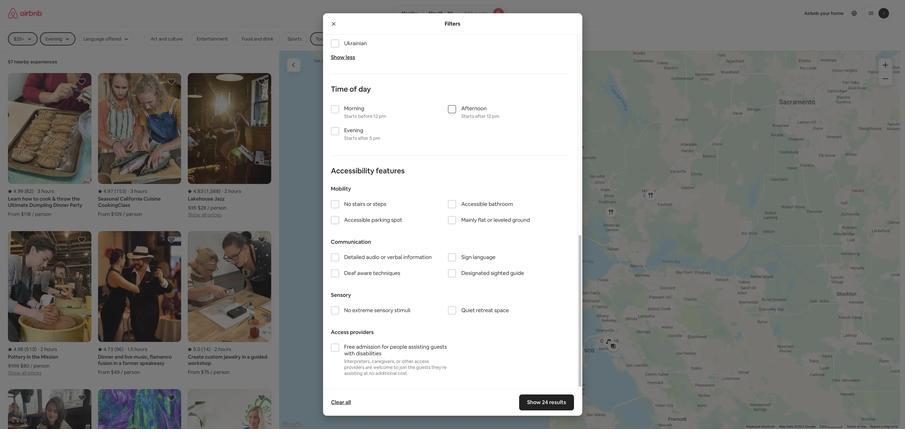 Task type: locate. For each thing, give the bounding box(es) containing it.
hours inside seasonal california cuisine cookingclass group
[[134, 188, 147, 195]]

2 12 from the left
[[487, 113, 492, 119]]

and down (96)
[[115, 354, 124, 361]]

no for no extreme sensory stimuli
[[344, 307, 351, 314]]

of
[[350, 84, 357, 94], [858, 425, 861, 429]]

after inside evening starts after 5 pm
[[358, 135, 369, 141]]

0 vertical spatial guests
[[474, 10, 488, 16]]

/ inside seasonal california cuisine cookingclass from $109 / person
[[123, 211, 125, 218]]

2 up mission
[[40, 347, 43, 353]]

(513)
[[24, 347, 37, 353]]

show all prices button inside pottery in the mission group
[[8, 370, 42, 377]]

0 horizontal spatial a
[[119, 361, 122, 367]]

5 left the km
[[820, 425, 822, 429]]

dinner and live music, flamenco fusion in a former speakeasy group
[[98, 232, 181, 376]]

or right flat
[[488, 217, 493, 224]]

0 horizontal spatial accessible
[[344, 217, 371, 224]]

1 no from the top
[[344, 201, 351, 208]]

to right how
[[33, 196, 38, 202]]

seasonal
[[98, 196, 119, 202]]

1 horizontal spatial 3
[[130, 188, 133, 195]]

0 horizontal spatial of
[[350, 84, 357, 94]]

add to wishlist image for pottery in the mission $100 $80 / person show all prices
[[78, 236, 86, 244]]

evening
[[344, 127, 364, 134]]

1 horizontal spatial a
[[247, 354, 250, 361]]

2 inside lakehouse jazz group
[[225, 188, 227, 195]]

4.98 (513)
[[13, 347, 37, 353]]

at
[[364, 371, 368, 377]]

1 horizontal spatial in
[[114, 361, 118, 367]]

dinner left party
[[53, 202, 69, 209]]

no
[[369, 371, 375, 377]]

add to wishlist image
[[78, 236, 86, 244], [168, 236, 176, 244], [258, 236, 266, 244], [168, 395, 176, 403], [258, 395, 266, 403]]

· 3 hours up 'california'
[[128, 188, 147, 195]]

0 vertical spatial all
[[202, 212, 207, 218]]

/ right $109
[[123, 211, 125, 218]]

guests
[[474, 10, 488, 16], [431, 344, 447, 351], [417, 365, 431, 371]]

clear
[[331, 400, 344, 406]]

hours up mission
[[44, 347, 57, 353]]

a left guided
[[247, 354, 250, 361]]

· inside pottery in the mission group
[[38, 347, 39, 353]]

1 · 3 hours from the left
[[35, 188, 54, 195]]

the
[[72, 196, 80, 202], [32, 354, 40, 361], [408, 365, 416, 371]]

1 horizontal spatial 5
[[820, 425, 822, 429]]

hours up music,
[[135, 347, 147, 353]]

person
[[211, 205, 227, 211], [35, 211, 51, 218], [126, 211, 142, 218], [34, 363, 50, 370], [124, 370, 140, 376], [214, 370, 230, 376]]

no left extreme
[[344, 307, 351, 314]]

pm inside morning starts before 12 pm
[[379, 113, 386, 119]]

drink
[[263, 36, 274, 42]]

or
[[367, 201, 372, 208], [488, 217, 493, 224], [381, 254, 386, 261], [396, 359, 401, 365]]

person down former
[[124, 370, 140, 376]]

1 horizontal spatial show all prices button
[[188, 211, 222, 218]]

Wellness button
[[375, 32, 405, 46]]

cookingclass
[[98, 202, 130, 209]]

1 horizontal spatial prices
[[208, 212, 222, 218]]

in down (513)
[[27, 354, 31, 361]]

assisting up access
[[409, 344, 430, 351]]

· 2 hours for custom
[[212, 347, 231, 353]]

/ right $49 on the bottom
[[121, 370, 123, 376]]

1 vertical spatial no
[[344, 307, 351, 314]]

providers up admission
[[350, 329, 374, 336]]

1 vertical spatial show all prices button
[[8, 370, 42, 377]]

prices down the $80
[[28, 370, 42, 377]]

lakehouse jazz $35 $28 / person show all prices
[[188, 196, 227, 218]]

0 horizontal spatial 2
[[40, 347, 43, 353]]

hours for california
[[134, 188, 147, 195]]

· 2 hours inside pottery in the mission group
[[38, 347, 57, 353]]

· 2 hours up mission
[[38, 347, 57, 353]]

$109
[[111, 211, 122, 218]]

–
[[444, 10, 447, 16]]

12 inside afternoon starts after 12 pm
[[487, 113, 492, 119]]

guests up they're
[[431, 344, 447, 351]]

accessible down stairs
[[344, 217, 371, 224]]

1 horizontal spatial of
[[858, 425, 861, 429]]

· inside the dinner and live music, flamenco fusion in a former speakeasy group
[[125, 347, 126, 353]]

from inside 'learn how to cook & throw the ultimate dumpling dinner party from $118 / person'
[[8, 211, 20, 218]]

· 3 hours for to
[[35, 188, 54, 195]]

person right $75
[[214, 370, 230, 376]]

custom
[[205, 354, 223, 361]]

accessible up mainly
[[462, 201, 488, 208]]

2 inside pottery in the mission group
[[40, 347, 43, 353]]

· 2 hours
[[222, 188, 241, 195], [38, 347, 57, 353], [212, 347, 231, 353]]

person down 'california'
[[126, 211, 142, 218]]

0 vertical spatial of
[[350, 84, 357, 94]]

california
[[120, 196, 143, 202]]

dinner down 4.73
[[98, 354, 114, 361]]

all inside pottery in the mission $100 $80 / person show all prices
[[22, 370, 26, 377]]

keyboard shortcuts button
[[747, 425, 776, 430]]

and
[[159, 36, 167, 42], [254, 36, 262, 42], [115, 354, 124, 361]]

2 up jazz
[[225, 188, 227, 195]]

1 vertical spatial accessible
[[344, 217, 371, 224]]

the right join
[[408, 365, 416, 371]]

from down ultimate
[[8, 211, 20, 218]]

0 vertical spatial assisting
[[409, 344, 430, 351]]

· inside lakehouse jazz group
[[222, 188, 223, 195]]

in right 'jewelry'
[[242, 354, 246, 361]]

hours up cook
[[41, 188, 54, 195]]

1 vertical spatial providers
[[344, 365, 365, 371]]

Food and drink button
[[236, 32, 279, 46]]

none search field containing nearby
[[394, 5, 507, 21]]

starts inside morning starts before 12 pm
[[344, 113, 357, 119]]

from left $109
[[98, 211, 110, 218]]

57 nearby experiences
[[8, 59, 57, 65]]

0 vertical spatial 5
[[370, 135, 372, 141]]

(96)
[[114, 347, 124, 353]]

of inside the filters dialog
[[350, 84, 357, 94]]

0 horizontal spatial · 3 hours
[[35, 188, 54, 195]]

stimuli
[[395, 307, 411, 314]]

0 horizontal spatial assisting
[[344, 371, 363, 377]]

3 right (82)
[[37, 188, 40, 195]]

map
[[884, 425, 891, 429]]

starts down the afternoon
[[462, 113, 475, 119]]

hours inside create custom jewelry in a guided workshop group
[[218, 347, 231, 353]]

add to wishlist image inside the dinner and live music, flamenco fusion in a former speakeasy group
[[168, 236, 176, 244]]

1 vertical spatial to
[[394, 365, 399, 371]]

with
[[344, 351, 355, 358]]

person inside lakehouse jazz $35 $28 / person show all prices
[[211, 205, 227, 211]]

1 12 from the left
[[374, 113, 378, 119]]

designated sighted guide
[[462, 270, 524, 277]]

show down '$100' at bottom
[[8, 370, 21, 377]]

1.5
[[127, 347, 133, 353]]

· up jazz
[[222, 188, 223, 195]]

cost.
[[398, 371, 409, 377]]

pm inside afternoon starts after 12 pm
[[493, 113, 500, 119]]

starts down morning
[[344, 113, 357, 119]]

map data ©2023 google
[[780, 425, 816, 429]]

· 2 hours inside lakehouse jazz group
[[222, 188, 241, 195]]

verbal
[[387, 254, 403, 261]]

$80
[[20, 363, 29, 370]]

ground
[[513, 217, 530, 224]]

add to wishlist image inside create custom jewelry in a guided workshop group
[[258, 236, 266, 244]]

assisting
[[409, 344, 430, 351], [344, 371, 363, 377]]

1 vertical spatial prices
[[28, 370, 42, 377]]

hours inside the dinner and live music, flamenco fusion in a former speakeasy group
[[135, 347, 147, 353]]

access
[[415, 359, 429, 365]]

and inside button
[[159, 36, 167, 42]]

person down jazz
[[211, 205, 227, 211]]

sightseeing
[[342, 36, 367, 42]]

0 vertical spatial the
[[72, 196, 80, 202]]

2 horizontal spatial in
[[242, 354, 246, 361]]

3 inside "learn how to cook & throw the ultimate dumpling dinner party" group
[[37, 188, 40, 195]]

of left use
[[858, 425, 861, 429]]

4.99 out of 5 average rating,  82 reviews image
[[8, 188, 34, 195]]

12 right before
[[374, 113, 378, 119]]

person inside create custom jewelry in a guided workshop from $75 / person
[[214, 370, 230, 376]]

0 vertical spatial no
[[344, 201, 351, 208]]

or right stairs
[[367, 201, 372, 208]]

· right (513)
[[38, 347, 39, 353]]

or for steps
[[367, 201, 372, 208]]

extreme
[[353, 307, 373, 314]]

/ right $118
[[32, 211, 34, 218]]

guests right add
[[474, 10, 488, 16]]

/ inside lakehouse jazz $35 $28 / person show all prices
[[208, 205, 210, 211]]

add to wishlist image for create custom jewelry in a guided workshop from $75 / person
[[258, 236, 266, 244]]

4.83 out of 5 average rating,  1,568 reviews image
[[188, 188, 221, 195]]

· inside create custom jewelry in a guided workshop group
[[212, 347, 213, 353]]

after inside afternoon starts after 12 pm
[[476, 113, 486, 119]]

2 up custom
[[215, 347, 217, 353]]

· 2 hours up jazz
[[222, 188, 241, 195]]

experiences
[[30, 59, 57, 65]]

2 · 3 hours from the left
[[128, 188, 147, 195]]

1 vertical spatial assisting
[[344, 371, 363, 377]]

2 horizontal spatial a
[[882, 425, 884, 429]]

· 3 hours inside seasonal california cuisine cookingclass group
[[128, 188, 147, 195]]

ukrainian
[[344, 40, 367, 47]]

3 inside seasonal california cuisine cookingclass group
[[130, 188, 133, 195]]

in inside create custom jewelry in a guided workshop from $75 / person
[[242, 354, 246, 361]]

· for (14)
[[212, 347, 213, 353]]

sensory
[[331, 292, 351, 299]]

1 vertical spatial the
[[32, 354, 40, 361]]

/ inside pottery in the mission $100 $80 / person show all prices
[[30, 363, 32, 370]]

4.98
[[13, 347, 23, 353]]

1 horizontal spatial after
[[476, 113, 486, 119]]

2 for (14)
[[215, 347, 217, 353]]

pm for afternoon
[[493, 113, 500, 119]]

food
[[242, 36, 253, 42]]

after down evening
[[358, 135, 369, 141]]

art and culture
[[151, 36, 183, 42]]

show less button
[[331, 54, 355, 61]]

0 horizontal spatial to
[[33, 196, 38, 202]]

1 horizontal spatial dinner
[[98, 354, 114, 361]]

starts inside afternoon starts after 12 pm
[[462, 113, 475, 119]]

how
[[22, 196, 32, 202]]

show left less at the left of the page
[[331, 54, 345, 61]]

in up $49 on the bottom
[[114, 361, 118, 367]]

2 3 from the left
[[130, 188, 133, 195]]

dinner
[[53, 202, 69, 209], [98, 354, 114, 361]]

0 horizontal spatial the
[[32, 354, 40, 361]]

jewelry
[[224, 354, 241, 361]]

· right (82)
[[35, 188, 36, 195]]

3 up 'california'
[[130, 188, 133, 195]]

hours
[[41, 188, 54, 195], [134, 188, 147, 195], [228, 188, 241, 195], [44, 347, 57, 353], [135, 347, 147, 353], [218, 347, 231, 353]]

all inside lakehouse jazz $35 $28 / person show all prices
[[202, 212, 207, 218]]

0 horizontal spatial 3
[[37, 188, 40, 195]]

and inside dinner and live music, flamenco fusion in a former speakeasy from $49 / person
[[115, 354, 124, 361]]

communication
[[331, 239, 371, 246]]

1 horizontal spatial · 3 hours
[[128, 188, 147, 195]]

Entertainment button
[[191, 32, 234, 46]]

culture
[[168, 36, 183, 42]]

from
[[8, 211, 20, 218], [98, 211, 110, 218], [98, 370, 110, 376], [188, 370, 200, 376]]

person down mission
[[34, 363, 50, 370]]

starts inside evening starts after 5 pm
[[344, 135, 357, 141]]

· for (153)
[[128, 188, 129, 195]]

2 horizontal spatial 2
[[225, 188, 227, 195]]

and left drink at left
[[254, 36, 262, 42]]

· inside seasonal california cuisine cookingclass group
[[128, 188, 129, 195]]

4.97
[[103, 188, 113, 195]]

add to wishlist image
[[78, 78, 86, 86], [168, 78, 176, 86], [258, 78, 266, 86], [78, 395, 86, 403]]

1 vertical spatial all
[[22, 370, 26, 377]]

0 horizontal spatial show all prices button
[[8, 370, 42, 377]]

hours inside lakehouse jazz group
[[228, 188, 241, 195]]

afternoon
[[462, 105, 487, 112]]

google image
[[281, 421, 303, 430]]

/ inside 'learn how to cook & throw the ultimate dumpling dinner party from $118 / person'
[[32, 211, 34, 218]]

and right art on the left top of page
[[159, 36, 167, 42]]

1 vertical spatial of
[[858, 425, 861, 429]]

· for (82)
[[35, 188, 36, 195]]

show all prices button for show
[[8, 370, 42, 377]]

terms of use
[[847, 425, 867, 429]]

· for (1,568)
[[222, 188, 223, 195]]

· 2 hours for in
[[38, 347, 57, 353]]

$35
[[188, 205, 197, 211]]

hours inside pottery in the mission group
[[44, 347, 57, 353]]

show all prices button inside lakehouse jazz group
[[188, 211, 222, 218]]

12 for morning
[[374, 113, 378, 119]]

former
[[123, 361, 139, 367]]

pm for evening
[[373, 135, 381, 141]]

to left join
[[394, 365, 399, 371]]

1 vertical spatial dinner
[[98, 354, 114, 361]]

0 horizontal spatial dinner
[[53, 202, 69, 209]]

guests left they're
[[417, 365, 431, 371]]

food and drink
[[242, 36, 274, 42]]

accessible for accessible parking spot
[[344, 217, 371, 224]]

0 vertical spatial accessible
[[462, 201, 488, 208]]

0 vertical spatial dinner
[[53, 202, 69, 209]]

all right clear
[[346, 400, 351, 406]]

show
[[331, 54, 345, 61], [188, 212, 201, 218], [8, 370, 21, 377], [528, 400, 541, 406]]

2 inside create custom jewelry in a guided workshop group
[[215, 347, 217, 353]]

a left map
[[882, 425, 884, 429]]

1 horizontal spatial 2
[[215, 347, 217, 353]]

no left stairs
[[344, 201, 351, 208]]

· right '(14)'
[[212, 347, 213, 353]]

person inside pottery in the mission $100 $80 / person show all prices
[[34, 363, 50, 370]]

12 down the afternoon
[[487, 113, 492, 119]]

/ right $75
[[211, 370, 213, 376]]

hours inside "learn how to cook & throw the ultimate dumpling dinner party" group
[[41, 188, 54, 195]]

pottery
[[8, 354, 26, 361]]

4.73 (96)
[[103, 347, 124, 353]]

guide
[[511, 270, 524, 277]]

pm for morning
[[379, 113, 386, 119]]

after down the afternoon
[[476, 113, 486, 119]]

0 horizontal spatial after
[[358, 135, 369, 141]]

or for leveled
[[488, 217, 493, 224]]

0 vertical spatial to
[[33, 196, 38, 202]]

learn how to cook & throw the ultimate dumpling dinner party from $118 / person
[[8, 196, 82, 218]]

hours for jazz
[[228, 188, 241, 195]]

1 horizontal spatial and
[[159, 36, 167, 42]]

hours up 'jewelry'
[[218, 347, 231, 353]]

accessible
[[462, 201, 488, 208], [344, 217, 371, 224]]

· 3 hours
[[35, 188, 54, 195], [128, 188, 147, 195]]

· 2 hours inside create custom jewelry in a guided workshop group
[[212, 347, 231, 353]]

1 horizontal spatial 12
[[487, 113, 492, 119]]

a up $49 on the bottom
[[119, 361, 122, 367]]

2 vertical spatial the
[[408, 365, 416, 371]]

of left day
[[350, 84, 357, 94]]

hours up 'california'
[[134, 188, 147, 195]]

and inside button
[[254, 36, 262, 42]]

the down (513)
[[32, 354, 40, 361]]

0 vertical spatial prices
[[208, 212, 222, 218]]

0 horizontal spatial in
[[27, 354, 31, 361]]

· 3 hours inside "learn how to cook & throw the ultimate dumpling dinner party" group
[[35, 188, 54, 195]]

2 horizontal spatial all
[[346, 400, 351, 406]]

0 vertical spatial providers
[[350, 329, 374, 336]]

1 vertical spatial 5
[[820, 425, 822, 429]]

0 horizontal spatial 5
[[370, 135, 372, 141]]

None search field
[[394, 5, 507, 21]]

starts for morning
[[344, 113, 357, 119]]

hours for custom
[[218, 347, 231, 353]]

0 horizontal spatial 12
[[374, 113, 378, 119]]

all down $28
[[202, 212, 207, 218]]

no for no stairs or steps
[[344, 201, 351, 208]]

· inside "learn how to cook & throw the ultimate dumpling dinner party" group
[[35, 188, 36, 195]]

1 horizontal spatial accessible
[[462, 201, 488, 208]]

2 vertical spatial guests
[[417, 365, 431, 371]]

person down dumpling
[[35, 211, 51, 218]]

show all prices button down pottery
[[8, 370, 42, 377]]

show inside pottery in the mission $100 $80 / person show all prices
[[8, 370, 21, 377]]

(1,568)
[[205, 188, 221, 195]]

add to wishlist image for dinner and live music, flamenco fusion in a former speakeasy from $49 / person
[[168, 236, 176, 244]]

4.73
[[103, 347, 113, 353]]

starts down evening
[[344, 135, 357, 141]]

the right "throw"
[[72, 196, 80, 202]]

0 vertical spatial show all prices button
[[188, 211, 222, 218]]

assisting left at
[[344, 371, 363, 377]]

show all prices button down lakehouse
[[188, 211, 222, 218]]

/ right the $80
[[30, 363, 32, 370]]

from down fusion
[[98, 370, 110, 376]]

jazz
[[214, 196, 225, 202]]

pm inside evening starts after 5 pm
[[373, 135, 381, 141]]

and for drink
[[254, 36, 262, 42]]

the inside 'learn how to cook & throw the ultimate dumpling dinner party from $118 / person'
[[72, 196, 80, 202]]

2 for (1,568)
[[225, 188, 227, 195]]

show down the $35
[[188, 212, 201, 218]]

seasonal california cuisine cookingclass from $109 / person
[[98, 196, 161, 218]]

/ right $28
[[208, 205, 210, 211]]

0 horizontal spatial and
[[115, 354, 124, 361]]

2 horizontal spatial and
[[254, 36, 262, 42]]

hours right the (1,568)
[[228, 188, 241, 195]]

1 3 from the left
[[37, 188, 40, 195]]

· right (153)
[[128, 188, 129, 195]]

5 inside evening starts after 5 pm
[[370, 135, 372, 141]]

1 horizontal spatial to
[[394, 365, 399, 371]]

12 for afternoon
[[487, 113, 492, 119]]

from down workshop
[[188, 370, 200, 376]]

24
[[543, 400, 549, 406]]

0 vertical spatial after
[[476, 113, 486, 119]]

all down the $80
[[22, 370, 26, 377]]

1 vertical spatial after
[[358, 135, 369, 141]]

add to wishlist image inside pottery in the mission group
[[78, 236, 86, 244]]

2
[[225, 188, 227, 195], [40, 347, 43, 353], [215, 347, 217, 353]]

&
[[52, 196, 56, 202]]

57
[[8, 59, 13, 65]]

1 horizontal spatial all
[[202, 212, 207, 218]]

0 horizontal spatial all
[[22, 370, 26, 377]]

5 down before
[[370, 135, 372, 141]]

4.73 out of 5 average rating,  96 reviews image
[[98, 347, 124, 353]]

entertainment
[[197, 36, 228, 42]]

2 no from the top
[[344, 307, 351, 314]]

or left other
[[396, 359, 401, 365]]

providers left are
[[344, 365, 365, 371]]

leveled
[[494, 217, 511, 224]]

1 horizontal spatial the
[[72, 196, 80, 202]]

add guests button
[[458, 5, 507, 21]]

prices down jazz
[[208, 212, 222, 218]]

of for time
[[350, 84, 357, 94]]

hours for in
[[44, 347, 57, 353]]

· 3 hours up cook
[[35, 188, 54, 195]]

or right audio
[[381, 254, 386, 261]]

mainly flat or leveled ground
[[462, 217, 530, 224]]

0 horizontal spatial prices
[[28, 370, 42, 377]]

quiet
[[462, 307, 475, 314]]

2 horizontal spatial the
[[408, 365, 416, 371]]

party
[[70, 202, 82, 209]]

2 vertical spatial all
[[346, 400, 351, 406]]

show left 24
[[528, 400, 541, 406]]

· for (96)
[[125, 347, 126, 353]]

· left 1.5
[[125, 347, 126, 353]]

features
[[376, 166, 405, 176]]

sports
[[288, 36, 302, 42]]

· 2 hours up custom
[[212, 347, 231, 353]]

time
[[331, 84, 348, 94]]

12 inside morning starts before 12 pm
[[374, 113, 378, 119]]



Task type: vqa. For each thing, say whether or not it's contained in the screenshot.
the top 25 button
no



Task type: describe. For each thing, give the bounding box(es) containing it.
1 horizontal spatial assisting
[[409, 344, 430, 351]]

· 2 hours for jazz
[[222, 188, 241, 195]]

quiet retreat space
[[462, 307, 509, 314]]

the inside free admission for people assisting guests with disabilities interpreters, caregivers, or other access providers are welcome to join the guests they're assisting at no additional cost.
[[408, 365, 416, 371]]

nearby
[[14, 59, 29, 65]]

Tours button
[[310, 32, 333, 46]]

evening starts after 5 pm
[[344, 127, 381, 141]]

sensory
[[374, 307, 394, 314]]

show 24 results link
[[520, 395, 575, 411]]

30
[[448, 10, 453, 16]]

3 for 4.99 (82)
[[37, 188, 40, 195]]

prices inside pottery in the mission $100 $80 / person show all prices
[[28, 370, 42, 377]]

a inside create custom jewelry in a guided workshop from $75 / person
[[247, 354, 250, 361]]

5 km button
[[818, 425, 845, 430]]

techniques
[[373, 270, 401, 277]]

additional
[[376, 371, 397, 377]]

15
[[439, 10, 443, 16]]

accessibility features
[[331, 166, 405, 176]]

dinner inside 'learn how to cook & throw the ultimate dumpling dinner party from $118 / person'
[[53, 202, 69, 209]]

from inside dinner and live music, flamenco fusion in a former speakeasy from $49 / person
[[98, 370, 110, 376]]

after for afternoon
[[476, 113, 486, 119]]

add to wishlist image for 4.83 (1,568)
[[258, 78, 266, 86]]

fusion
[[98, 361, 112, 367]]

in inside dinner and live music, flamenco fusion in a former speakeasy from $49 / person
[[114, 361, 118, 367]]

are
[[366, 365, 373, 371]]

zoom in image
[[883, 63, 889, 68]]

access providers
[[331, 329, 374, 336]]

report a map error
[[871, 425, 899, 429]]

lakehouse
[[188, 196, 213, 202]]

use
[[861, 425, 867, 429]]

starts for evening
[[344, 135, 357, 141]]

spot
[[391, 217, 403, 224]]

show inside lakehouse jazz $35 $28 / person show all prices
[[188, 212, 201, 218]]

$118
[[21, 211, 31, 218]]

welcome
[[374, 365, 393, 371]]

and for live
[[115, 354, 124, 361]]

people
[[390, 344, 407, 351]]

or inside free admission for people assisting guests with disabilities interpreters, caregivers, or other access providers are welcome to join the guests they're assisting at no additional cost.
[[396, 359, 401, 365]]

error
[[892, 425, 899, 429]]

4.99 (82)
[[13, 188, 34, 195]]

4.83 (1,568)
[[193, 188, 221, 195]]

add guests
[[464, 10, 488, 16]]

hours for how
[[41, 188, 54, 195]]

music,
[[134, 354, 149, 361]]

before
[[358, 113, 373, 119]]

add to wishlist image for 4.99 (82)
[[78, 78, 86, 86]]

4.83
[[193, 188, 203, 195]]

nov
[[429, 10, 438, 16]]

nov 15 – 30 button
[[423, 5, 459, 21]]

add
[[464, 10, 473, 16]]

free
[[344, 344, 355, 351]]

$28
[[198, 205, 206, 211]]

4.97 out of 5 average rating,  153 reviews image
[[98, 188, 127, 195]]

Sightseeing button
[[336, 32, 372, 46]]

person inside dinner and live music, flamenco fusion in a former speakeasy from $49 / person
[[124, 370, 140, 376]]

nearby button
[[394, 5, 424, 21]]

bathroom
[[489, 201, 513, 208]]

dinner inside dinner and live music, flamenco fusion in a former speakeasy from $49 / person
[[98, 354, 114, 361]]

5 inside 5 km button
[[820, 425, 822, 429]]

in inside pottery in the mission $100 $80 / person show all prices
[[27, 354, 31, 361]]

google map
showing 24 experiences. region
[[279, 51, 901, 430]]

$49
[[111, 370, 120, 376]]

or for verbal
[[381, 254, 386, 261]]

speakeasy
[[140, 361, 165, 367]]

filters dialog
[[323, 0, 583, 416]]

deaf aware techniques
[[344, 270, 401, 277]]

learn how to cook & throw the ultimate dumpling dinner party group
[[8, 73, 91, 218]]

add to wishlist image for 4.97 (153)
[[168, 78, 176, 86]]

from inside create custom jewelry in a guided workshop from $75 / person
[[188, 370, 200, 376]]

Nature and outdoors button
[[408, 32, 463, 46]]

/ inside create custom jewelry in a guided workshop from $75 / person
[[211, 370, 213, 376]]

deaf
[[344, 270, 356, 277]]

steps
[[373, 201, 387, 208]]

©2023
[[795, 425, 805, 429]]

the inside pottery in the mission $100 $80 / person show all prices
[[32, 354, 40, 361]]

(14)
[[202, 347, 211, 353]]

person inside 'learn how to cook & throw the ultimate dumpling dinner party from $118 / person'
[[35, 211, 51, 218]]

create custom jewelry in a guided workshop group
[[188, 232, 271, 376]]

5.0 out of 5 average rating,  14 reviews image
[[188, 347, 211, 353]]

tours
[[316, 36, 328, 42]]

live
[[125, 354, 133, 361]]

5.0 (14)
[[193, 347, 211, 353]]

person inside seasonal california cuisine cookingclass from $109 / person
[[126, 211, 142, 218]]

less
[[346, 54, 355, 61]]

· 3 hours for cuisine
[[128, 188, 147, 195]]

a inside dinner and live music, flamenco fusion in a former speakeasy from $49 / person
[[119, 361, 122, 367]]

Sports button
[[282, 32, 308, 46]]

/ inside dinner and live music, flamenco fusion in a former speakeasy from $49 / person
[[121, 370, 123, 376]]

pottery in the mission $100 $80 / person show all prices
[[8, 354, 58, 377]]

profile element
[[515, 0, 893, 27]]

language
[[473, 254, 496, 261]]

5 km
[[820, 425, 828, 429]]

no stairs or steps
[[344, 201, 387, 208]]

km
[[823, 425, 828, 429]]

dumpling
[[29, 202, 52, 209]]

providers inside free admission for people assisting guests with disabilities interpreters, caregivers, or other access providers are welcome to join the guests they're assisting at no additional cost.
[[344, 365, 365, 371]]

starts for afternoon
[[462, 113, 475, 119]]

zoom out image
[[883, 76, 889, 81]]

ultimate
[[8, 202, 28, 209]]

detailed audio or verbal information
[[344, 254, 432, 261]]

mainly
[[462, 217, 477, 224]]

$100
[[8, 363, 19, 370]]

create
[[188, 354, 204, 361]]

(153)
[[114, 188, 127, 195]]

show all prices button for prices
[[188, 211, 222, 218]]

4.97 (153)
[[103, 188, 127, 195]]

and for culture
[[159, 36, 167, 42]]

day
[[359, 84, 371, 94]]

to inside 'learn how to cook & throw the ultimate dumpling dinner party from $118 / person'
[[33, 196, 38, 202]]

3 for 4.97 (153)
[[130, 188, 133, 195]]

data
[[787, 425, 794, 429]]

create custom jewelry in a guided workshop from $75 / person
[[188, 354, 268, 376]]

prices inside lakehouse jazz $35 $28 / person show all prices
[[208, 212, 222, 218]]

sign
[[462, 254, 472, 261]]

accessible bathroom
[[462, 201, 513, 208]]

from inside seasonal california cuisine cookingclass from $109 / person
[[98, 211, 110, 218]]

guided
[[251, 354, 268, 361]]

lakehouse jazz group
[[188, 73, 271, 218]]

pottery in the mission group
[[8, 232, 91, 377]]

to inside free admission for people assisting guests with disabilities interpreters, caregivers, or other access providers are welcome to join the guests they're assisting at no additional cost.
[[394, 365, 399, 371]]

guests inside button
[[474, 10, 488, 16]]

2 for (513)
[[40, 347, 43, 353]]

1 vertical spatial guests
[[431, 344, 447, 351]]

4.98 out of 5 average rating,  513 reviews image
[[8, 347, 37, 353]]

all inside button
[[346, 400, 351, 406]]

report
[[871, 425, 881, 429]]

disabilities
[[356, 351, 382, 358]]

· for (513)
[[38, 347, 39, 353]]

dinner and live music, flamenco fusion in a former speakeasy from $49 / person
[[98, 354, 172, 376]]

caregivers,
[[372, 359, 395, 365]]

throw
[[57, 196, 71, 202]]

interpreters,
[[344, 359, 371, 365]]

· 1.5 hours
[[125, 347, 147, 353]]

Art and culture button
[[145, 32, 189, 46]]

sighted
[[491, 270, 509, 277]]

cuisine
[[144, 196, 161, 202]]

accessible for accessible bathroom
[[462, 201, 488, 208]]

of for terms
[[858, 425, 861, 429]]

clear all
[[331, 400, 351, 406]]

hours for and
[[135, 347, 147, 353]]

seasonal california cuisine cookingclass group
[[98, 73, 181, 218]]

after for evening
[[358, 135, 369, 141]]

mission
[[41, 354, 58, 361]]

stairs
[[353, 201, 366, 208]]



